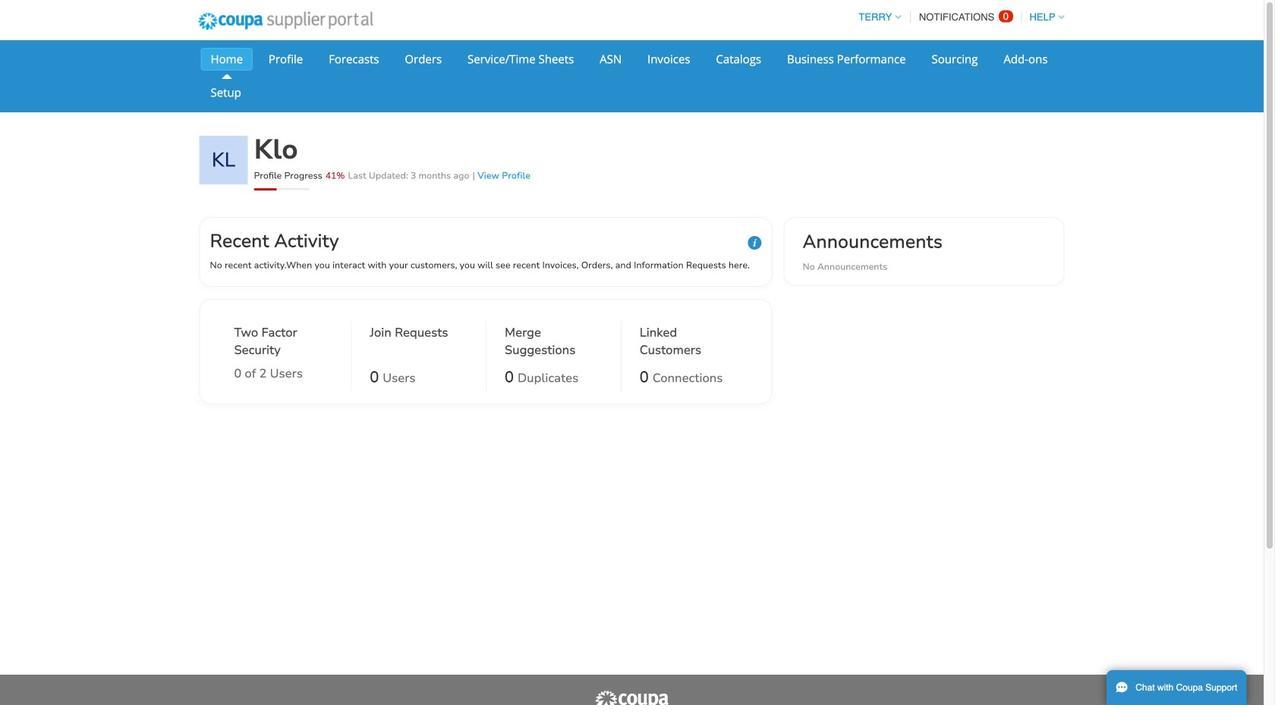 Task type: vqa. For each thing, say whether or not it's contained in the screenshot.
Additional Information image
yes



Task type: locate. For each thing, give the bounding box(es) containing it.
1 horizontal spatial coupa supplier portal image
[[594, 690, 670, 705]]

0 vertical spatial coupa supplier portal image
[[188, 2, 383, 40]]

coupa supplier portal image
[[188, 2, 383, 40], [594, 690, 670, 705]]

navigation
[[852, 2, 1065, 32]]



Task type: describe. For each thing, give the bounding box(es) containing it.
0 horizontal spatial coupa supplier portal image
[[188, 2, 383, 40]]

additional information image
[[748, 236, 762, 250]]

1 vertical spatial coupa supplier portal image
[[594, 690, 670, 705]]

kl image
[[199, 136, 248, 184]]



